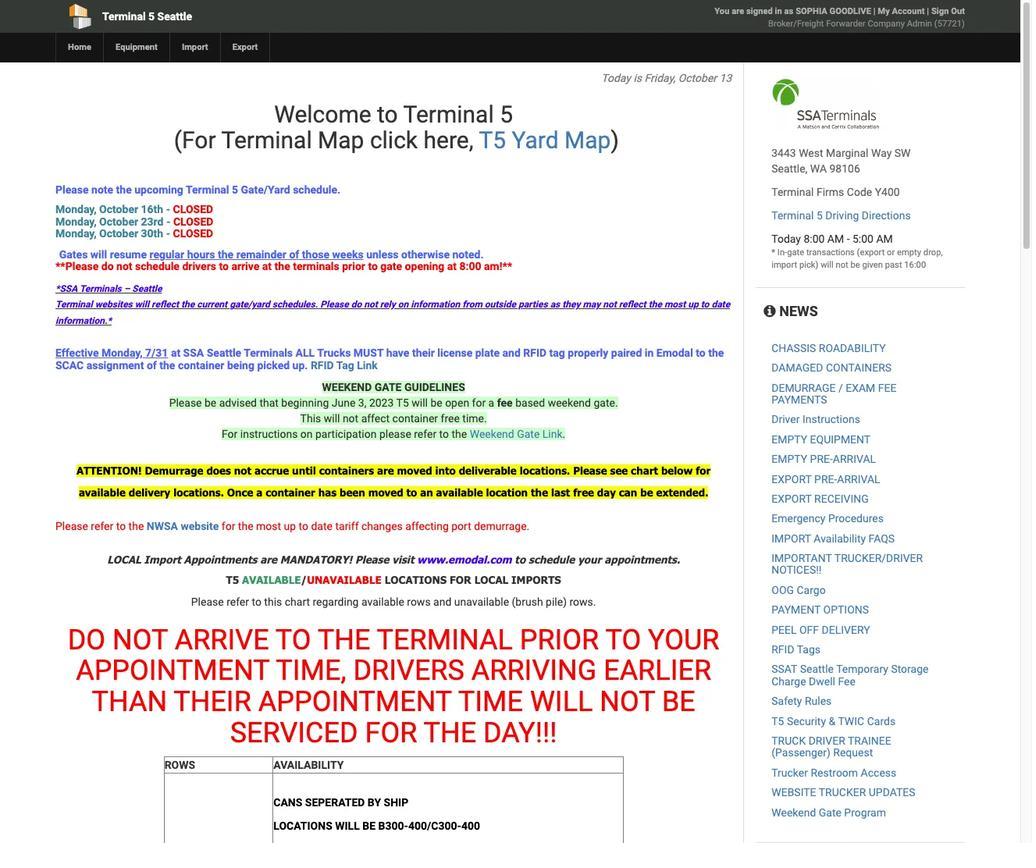 Task type: locate. For each thing, give the bounding box(es) containing it.
0 horizontal spatial /
[[301, 574, 307, 586]]

1 vertical spatial do
[[351, 300, 362, 310]]

will inside *ssa terminals – seattle terminal websites will reflect the current gate/yard schedules. please do not rely on information from outside parties as they may not reflect the most up to date information.*
[[135, 300, 149, 310]]

free down open
[[441, 412, 460, 425]]

gate/yard
[[230, 300, 270, 310]]

1 vertical spatial refer
[[91, 520, 113, 533]]

8:00 left am!**
[[460, 260, 482, 273]]

schedule inside gates will resume regular hours the remainder of those weeks unless otherwise noted. **please do not schedule drivers to arrive at the terminals prior to gate opening at 8:00 am!**
[[135, 260, 180, 273]]

5:00
[[853, 233, 874, 245]]

1 to from the left
[[276, 624, 311, 657]]

export up emergency
[[772, 493, 812, 505]]

do
[[101, 260, 114, 273], [351, 300, 362, 310]]

1 horizontal spatial for
[[450, 574, 472, 586]]

at inside at ssa seattle terminals all trucks must have their license plate and rfid tag properly paired in emodal to the scac assignment of the container being picked up.
[[171, 347, 181, 359]]

2 vertical spatial for
[[222, 520, 235, 533]]

seattle down tags
[[800, 663, 834, 676]]

1 horizontal spatial of
[[289, 248, 299, 261]]

t5 down the appointments
[[226, 574, 239, 586]]

sophia
[[796, 6, 828, 16]]

1 vertical spatial local
[[475, 574, 509, 586]]

container inside weekend gate guidelines please be advised that beginning june 3, 2023 t5 will be open for a fee based weekend gate. this will not affect container free time. for instructions on participation please refer to the weekend gate link .
[[393, 412, 438, 425]]

not inside attention! demurrage does not accrue until containers are moved into deliverable locations. please see chart below for available delivery locations. once a container has been moved to an available location the last free day can be extended.
[[234, 465, 252, 477]]

rows
[[407, 596, 431, 608]]

1 horizontal spatial date
[[712, 300, 730, 310]]

0 horizontal spatial weekend
[[470, 428, 515, 440]]

0 vertical spatial date
[[712, 300, 730, 310]]

1 vertical spatial pre-
[[815, 473, 838, 485]]

chart
[[631, 465, 658, 477], [285, 596, 310, 608]]

available down local import appointments are mandatory! please visit www.emodal.com to schedule your appointments. t5 available / unavailable locations for local imports at bottom
[[362, 596, 404, 608]]

1 vertical spatial date
[[311, 520, 333, 533]]

container inside at ssa seattle terminals all trucks must have their license plate and rfid tag properly paired in emodal to the scac assignment of the container being picked up.
[[178, 359, 225, 371]]

october left 13
[[678, 72, 717, 84]]

1 horizontal spatial be
[[662, 686, 696, 719]]

1 map from the left
[[318, 127, 364, 154]]

locations
[[385, 574, 447, 586], [274, 820, 333, 832]]

0 vertical spatial chart
[[631, 465, 658, 477]]

website
[[772, 787, 817, 799]]

1 horizontal spatial free
[[574, 487, 594, 499]]

link right tag on the left of the page
[[357, 359, 378, 371]]

temporary
[[837, 663, 889, 676]]

3 closed from the top
[[173, 227, 213, 240]]

will
[[90, 248, 107, 261], [821, 260, 834, 270], [135, 300, 149, 310], [412, 397, 428, 409], [324, 412, 340, 425]]

trucker
[[819, 787, 866, 799]]

local down delivery
[[107, 554, 141, 566]]

please inside attention! demurrage does not accrue until containers are moved into deliverable locations. please see chart below for available delivery locations. once a container has been moved to an available location the last free day can be extended.
[[573, 465, 607, 477]]

chart right see
[[631, 465, 658, 477]]

will down june
[[324, 412, 340, 425]]

rfid right up. in the left of the page
[[311, 359, 334, 371]]

1 vertical spatial on
[[301, 428, 313, 440]]

today left the is
[[602, 72, 631, 84]]

0 horizontal spatial chart
[[285, 596, 310, 608]]

1 vertical spatial as
[[550, 300, 560, 310]]

for down the 'www.emodal.com'
[[450, 574, 472, 586]]

1 horizontal spatial gate
[[787, 248, 805, 258]]

0 horizontal spatial most
[[256, 520, 281, 533]]

welcome to terminal 5 (for terminal map click here, t5 yard map )
[[168, 101, 619, 154]]

1 vertical spatial are
[[377, 465, 394, 477]]

0 vertical spatial gate
[[787, 248, 805, 258]]

chart inside attention! demurrage does not accrue until containers are moved into deliverable locations. please see chart below for available delivery locations. once a container has been moved to an available location the last free day can be extended.
[[631, 465, 658, 477]]

of left the those
[[289, 248, 299, 261]]

available
[[79, 487, 126, 499], [436, 487, 483, 499], [362, 596, 404, 608]]

up inside *ssa terminals – seattle terminal websites will reflect the current gate/yard schedules. please do not rely on information from outside parties as they may not reflect the most up to date information.*
[[688, 300, 699, 310]]

1 horizontal spatial terminals
[[244, 347, 293, 359]]

0 vertical spatial be
[[662, 686, 696, 719]]

websites
[[95, 300, 133, 310]]

weekend down time.
[[470, 428, 515, 440]]

1 horizontal spatial container
[[266, 487, 315, 499]]

seattle right ssa
[[207, 347, 241, 359]]

1 horizontal spatial do
[[351, 300, 362, 310]]

0 vertical spatial schedule
[[135, 260, 180, 273]]

1 vertical spatial moved
[[368, 487, 404, 499]]

/ left exam
[[839, 382, 843, 394]]

marginal
[[826, 147, 869, 159]]

1 horizontal spatial |
[[927, 6, 930, 16]]

fee
[[879, 382, 897, 394]]

0 horizontal spatial 8:00
[[460, 260, 482, 273]]

to left an
[[407, 487, 417, 499]]

terminals up the websites
[[80, 284, 122, 295]]

october left 23rd
[[99, 215, 138, 228]]

www.emodal.com link
[[417, 554, 512, 566]]

0 vertical spatial not
[[112, 624, 168, 657]]

earlier
[[604, 655, 712, 688]]

are down please
[[377, 465, 394, 477]]

- right 23rd
[[166, 215, 171, 228]]

refer left this
[[227, 596, 249, 608]]

0 horizontal spatial do
[[101, 260, 114, 273]]

import
[[772, 532, 811, 545]]

effective monday, 7/31
[[55, 347, 168, 359]]

0 horizontal spatial today
[[602, 72, 631, 84]]

instructions
[[240, 428, 298, 440]]

1 vertical spatial free
[[574, 487, 594, 499]]

to right welcome
[[377, 101, 398, 128]]

seattle inside "chassis roadability damaged containers demurrage / exam fee payments driver instructions empty equipment empty pre-arrival export pre-arrival export receiving emergency procedures import availability faqs important trucker/driver notices!! oog cargo payment options peel off delivery rfid tags ssat seattle temporary storage charge dwell fee safety rules t5 security & twic cards truck driver trainee (passenger) request trucker restroom access website trucker updates weekend gate program"
[[800, 663, 834, 676]]

1 vertical spatial 8:00
[[460, 260, 482, 273]]

1 horizontal spatial chart
[[631, 465, 658, 477]]

1 horizontal spatial as
[[785, 6, 794, 16]]

for right website
[[222, 520, 235, 533]]

please right schedules.
[[320, 300, 349, 310]]

emodal
[[657, 347, 693, 359]]

0 horizontal spatial for
[[222, 520, 235, 533]]

to left this
[[252, 596, 262, 608]]

0 horizontal spatial local
[[107, 554, 141, 566]]

1 horizontal spatial in
[[775, 6, 783, 16]]

are inside you are signed in as sophia goodlive | my account | sign out broker/freight forwarder company admin (57721)
[[732, 6, 745, 16]]

0 vertical spatial today
[[602, 72, 631, 84]]

locations inside local import appointments are mandatory! please visit www.emodal.com to schedule your appointments. t5 available / unavailable locations for local imports
[[385, 574, 447, 586]]

your
[[578, 554, 602, 566]]

at left ssa
[[171, 347, 181, 359]]

please left note
[[55, 184, 89, 196]]

please down attention!
[[55, 520, 88, 533]]

location
[[486, 487, 528, 499]]

2 horizontal spatial rfid
[[772, 644, 795, 656]]

2 horizontal spatial are
[[732, 6, 745, 16]]

that
[[260, 397, 279, 409]]

will down prior
[[530, 686, 593, 719]]

goodlive
[[830, 6, 872, 16]]

locations up rows
[[385, 574, 447, 586]]

as
[[785, 6, 794, 16], [550, 300, 560, 310]]

export link
[[220, 33, 270, 62]]

on right rely
[[398, 300, 409, 310]]

locations.
[[520, 465, 570, 477], [174, 487, 224, 499]]

0 vertical spatial import
[[182, 42, 208, 52]]

do right **please
[[101, 260, 114, 273]]

of right the assignment
[[147, 359, 157, 371]]

in right signed
[[775, 6, 783, 16]]

1 horizontal spatial locations.
[[520, 465, 570, 477]]

on down this
[[301, 428, 313, 440]]

of inside gates will resume regular hours the remainder of those weeks unless otherwise noted. **please do not schedule drivers to arrive at the terminals prior to gate opening at 8:00 am!**
[[289, 248, 299, 261]]

the right note
[[116, 184, 132, 196]]

gate down based
[[517, 428, 540, 440]]

terminal inside please note the upcoming terminal 5 gate/yard schedule. monday, october 16th - closed monday, october 23rd - closed monday, october 30th - closed
[[186, 184, 229, 196]]

resume
[[110, 248, 147, 261]]

(brush
[[512, 596, 543, 608]]

will right the websites
[[135, 300, 149, 310]]

to inside local import appointments are mandatory! please visit www.emodal.com to schedule your appointments. t5 available / unavailable locations for local imports
[[515, 554, 526, 566]]

as inside *ssa terminals – seattle terminal websites will reflect the current gate/yard schedules. please do not rely on information from outside parties as they may not reflect the most up to date information.*
[[550, 300, 560, 310]]

0 vertical spatial most
[[665, 300, 686, 310]]

damaged
[[772, 362, 824, 374]]

please refer to the nwsa website for the most up to date tariff changes affecting port demurrage.
[[55, 520, 530, 533]]

october
[[678, 72, 717, 84], [99, 203, 138, 216], [99, 215, 138, 228], [99, 227, 138, 240]]

rely
[[380, 300, 396, 310]]

import
[[772, 260, 798, 270]]

moved up an
[[397, 465, 432, 477]]

refer right please
[[414, 428, 437, 440]]

locations down cans
[[274, 820, 333, 832]]

container up please
[[393, 412, 438, 425]]

to down this
[[276, 624, 311, 657]]

arrival down "equipment"
[[833, 453, 876, 466]]

damaged containers link
[[772, 362, 892, 374]]

400/c300-
[[408, 820, 462, 832]]

on inside *ssa terminals – seattle terminal websites will reflect the current gate/yard schedules. please do not rely on information from outside parties as they may not reflect the most up to date information.*
[[398, 300, 409, 310]]

am!**
[[484, 260, 513, 273]]

2 reflect from the left
[[619, 300, 646, 310]]

8:00 inside gates will resume regular hours the remainder of those weeks unless otherwise noted. **please do not schedule drivers to arrive at the terminals prior to gate opening at 8:00 am!**
[[460, 260, 482, 273]]

free inside attention! demurrage does not accrue until containers are moved into deliverable locations. please see chart below for available delivery locations. once a container has been moved to an available location the last free day can be extended.
[[574, 487, 594, 499]]

0 vertical spatial locations
[[385, 574, 447, 586]]

access
[[861, 767, 897, 779]]

gates
[[59, 248, 88, 261]]

october down note
[[99, 203, 138, 216]]

will inside gates will resume regular hours the remainder of those weeks unless otherwise noted. **please do not schedule drivers to arrive at the terminals prior to gate opening at 8:00 am!**
[[90, 248, 107, 261]]

30th
[[141, 227, 163, 240]]

seattle inside at ssa seattle terminals all trucks must have their license plate and rfid tag properly paired in emodal to the scac assignment of the container being picked up.
[[207, 347, 241, 359]]

1 horizontal spatial /
[[839, 382, 843, 394]]

a right once
[[256, 487, 263, 499]]

0 vertical spatial are
[[732, 6, 745, 16]]

weekend down website
[[772, 807, 816, 819]]

today inside today                                                                                                                                                                                                                                                                                                                                                                                                                                                                                                                                                                                                                                                                                                           8:00 am - 5:00 am * in-gate transactions (export or empty drop, import pick) will not be given past 16:00
[[772, 233, 801, 245]]

weekend inside "chassis roadability damaged containers demurrage / exam fee payments driver instructions empty equipment empty pre-arrival export pre-arrival export receiving emergency procedures import availability faqs important trucker/driver notices!! oog cargo payment options peel off delivery rfid tags ssat seattle temporary storage charge dwell fee safety rules t5 security & twic cards truck driver trainee (passenger) request trucker restroom access website trucker updates weekend gate program"
[[772, 807, 816, 819]]

from
[[463, 300, 483, 310]]

locations. down does
[[174, 487, 224, 499]]

5 inside please note the upcoming terminal 5 gate/yard schedule. monday, october 16th - closed monday, october 23rd - closed monday, october 30th - closed
[[232, 184, 238, 196]]

on inside weekend gate guidelines please be advised that beginning june 3, 2023 t5 will be open for a fee based weekend gate. this will not affect container free time. for instructions on participation please refer to the weekend gate link .
[[301, 428, 313, 440]]

container left being
[[178, 359, 225, 371]]

5 left 'gate/yard'
[[232, 184, 238, 196]]

1 horizontal spatial on
[[398, 300, 409, 310]]

locations. up last in the bottom right of the page
[[520, 465, 570, 477]]

will right gates
[[90, 248, 107, 261]]

1 horizontal spatial locations
[[385, 574, 447, 586]]

5 left driving
[[817, 209, 823, 222]]

0 horizontal spatial in
[[645, 347, 654, 359]]

please
[[55, 184, 89, 196], [320, 300, 349, 310], [169, 397, 202, 409], [573, 465, 607, 477], [55, 520, 88, 533], [355, 554, 389, 566], [191, 596, 224, 608]]

directions
[[862, 209, 911, 222]]

today
[[602, 72, 631, 84], [772, 233, 801, 245]]

0 vertical spatial weekend
[[470, 428, 515, 440]]

export receiving link
[[772, 493, 869, 505]]

2 closed from the top
[[173, 215, 214, 228]]

weekend inside weekend gate guidelines please be advised that beginning june 3, 2023 t5 will be open for a fee based weekend gate. this will not affect container free time. for instructions on participation please refer to the weekend gate link .
[[470, 428, 515, 440]]

to left nwsa
[[116, 520, 126, 533]]

terminals inside *ssa terminals – seattle terminal websites will reflect the current gate/yard schedules. please do not rely on information from outside parties as they may not reflect the most up to date information.*
[[80, 284, 122, 295]]

2 horizontal spatial refer
[[414, 428, 437, 440]]

1 horizontal spatial am
[[877, 233, 893, 245]]

1 horizontal spatial today
[[772, 233, 801, 245]]

today up in-
[[772, 233, 801, 245]]

1 horizontal spatial 8:00
[[804, 233, 825, 245]]

1 vertical spatial export
[[772, 493, 812, 505]]

&
[[829, 715, 836, 728]]

| left sign
[[927, 6, 930, 16]]

be left advised
[[205, 397, 217, 409]]

1 vertical spatial locations.
[[174, 487, 224, 499]]

0 horizontal spatial of
[[147, 359, 157, 371]]

2 horizontal spatial for
[[696, 465, 711, 477]]

/ down 'mandatory!'
[[301, 574, 307, 586]]

0 horizontal spatial a
[[256, 487, 263, 499]]

container inside attention! demurrage does not accrue until containers are moved into deliverable locations. please see chart below for available delivery locations. once a container has been moved to an available location the last free day can be extended.
[[266, 487, 315, 499]]

1 horizontal spatial the
[[424, 717, 477, 749]]

1 horizontal spatial local
[[475, 574, 509, 586]]

1 vertical spatial link
[[543, 428, 563, 440]]

rfid left tag
[[524, 347, 547, 359]]

day
[[597, 487, 616, 499]]

for down drivers
[[365, 717, 417, 749]]

3443
[[772, 147, 796, 159]]

1 vertical spatial be
[[363, 820, 376, 832]]

day!!!
[[484, 717, 557, 749]]

| left my
[[874, 6, 876, 16]]

welcome
[[274, 101, 371, 128]]

available down attention!
[[79, 487, 126, 499]]

reflect
[[152, 300, 179, 310], [619, 300, 646, 310]]

y400
[[875, 186, 900, 198]]

terminal 5 driving directions link
[[772, 209, 911, 222]]

import down nwsa
[[144, 554, 181, 566]]

hours
[[187, 248, 215, 261]]

1 vertical spatial today
[[772, 233, 801, 245]]

payments
[[772, 394, 828, 406]]

chassis roadability link
[[772, 342, 886, 354]]

are up available
[[260, 554, 277, 566]]

june
[[332, 397, 356, 409]]

1 vertical spatial schedule
[[529, 554, 575, 566]]

important trucker/driver notices!! link
[[772, 552, 923, 577]]

0 vertical spatial container
[[178, 359, 225, 371]]

am up transactions
[[828, 233, 845, 245]]

1 horizontal spatial gate
[[819, 807, 842, 819]]

1 horizontal spatial will
[[530, 686, 593, 719]]

0 horizontal spatial as
[[550, 300, 560, 310]]

1 horizontal spatial map
[[565, 127, 611, 154]]

2 export from the top
[[772, 493, 812, 505]]

given
[[863, 260, 883, 270]]

not up participation at bottom
[[343, 412, 359, 425]]

date inside *ssa terminals – seattle terminal websites will reflect the current gate/yard schedules. please do not rely on information from outside parties as they may not reflect the most up to date information.*
[[712, 300, 730, 310]]

8:00 up transactions
[[804, 233, 825, 245]]

0 horizontal spatial |
[[874, 6, 876, 16]]

pre- down empty pre-arrival link
[[815, 473, 838, 485]]

1 vertical spatial weekend
[[772, 807, 816, 819]]

1 vertical spatial gate
[[381, 260, 402, 273]]

most up emodal
[[665, 300, 686, 310]]

export pre-arrival link
[[772, 473, 881, 485]]

seattle,
[[772, 162, 808, 175]]

empty down empty equipment link
[[772, 453, 808, 466]]

arrive
[[175, 624, 269, 657]]

please
[[380, 428, 411, 440]]

t5 right the "2023"
[[396, 397, 409, 409]]

1 horizontal spatial import
[[182, 42, 208, 52]]

0 vertical spatial link
[[357, 359, 378, 371]]

the
[[116, 184, 132, 196], [218, 248, 234, 261], [275, 260, 290, 273], [181, 300, 195, 310], [649, 300, 662, 310], [709, 347, 724, 359], [160, 359, 175, 371], [452, 428, 467, 440], [531, 487, 548, 499], [129, 520, 144, 533], [238, 520, 254, 533]]

2 vertical spatial container
[[266, 487, 315, 499]]

2 | from the left
[[927, 6, 930, 16]]

does
[[207, 465, 231, 477]]

the inside weekend gate guidelines please be advised that beginning june 3, 2023 t5 will be open for a fee based weekend gate. this will not affect container free time. for instructions on participation please refer to the weekend gate link .
[[452, 428, 467, 440]]

refer down attention!
[[91, 520, 113, 533]]

moved right been on the bottom
[[368, 487, 404, 499]]

0 vertical spatial in
[[775, 6, 783, 16]]

ssat seattle temporary storage charge dwell fee link
[[772, 663, 929, 688]]

–
[[124, 284, 130, 295]]

terminal inside *ssa terminals – seattle terminal websites will reflect the current gate/yard schedules. please do not rely on information from outside parties as they may not reflect the most up to date information.*
[[55, 300, 93, 310]]

rfid
[[524, 347, 547, 359], [311, 359, 334, 371], [772, 644, 795, 656]]

0 vertical spatial on
[[398, 300, 409, 310]]

in inside you are signed in as sophia goodlive | my account | sign out broker/freight forwarder company admin (57721)
[[775, 6, 783, 16]]

0 vertical spatial free
[[441, 412, 460, 425]]

ship
[[384, 796, 409, 809]]

not up once
[[234, 465, 252, 477]]

and right the plate
[[503, 347, 521, 359]]

fee
[[497, 397, 513, 409]]

to right 'prior'
[[368, 260, 378, 273]]

terminal
[[377, 624, 513, 657]]

link inside weekend gate guidelines please be advised that beginning june 3, 2023 t5 will be open for a fee based weekend gate. this will not affect container free time. for instructions on participation please refer to the weekend gate link .
[[543, 428, 563, 440]]

date left tariff
[[311, 520, 333, 533]]

website
[[181, 520, 219, 533]]

0 vertical spatial 8:00
[[804, 233, 825, 245]]

schedule up imports
[[529, 554, 575, 566]]

rfid tags link
[[772, 644, 821, 656]]

map left click
[[318, 127, 364, 154]]

t5 down safety
[[772, 715, 785, 728]]

demurrage.
[[474, 520, 530, 533]]

schedule down the 30th
[[135, 260, 180, 273]]

1 empty from the top
[[772, 433, 808, 446]]

those
[[302, 248, 330, 261]]

please inside please note the upcoming terminal 5 gate/yard schedule. monday, october 16th - closed monday, october 23rd - closed monday, october 30th - closed
[[55, 184, 89, 196]]

be inside attention! demurrage does not accrue until containers are moved into deliverable locations. please see chart below for available delivery locations. once a container has been moved to an available location the last free day can be extended.
[[641, 487, 653, 499]]

not
[[116, 260, 132, 273], [836, 260, 849, 270], [364, 300, 378, 310], [603, 300, 617, 310], [343, 412, 359, 425], [234, 465, 252, 477]]

be left given
[[851, 260, 861, 270]]

gate up import
[[787, 248, 805, 258]]

information
[[411, 300, 460, 310]]

west
[[799, 147, 824, 159]]

schedule.
[[293, 184, 341, 196]]

0 horizontal spatial rfid
[[311, 359, 334, 371]]

up up 'mandatory!'
[[284, 520, 296, 533]]

seattle inside *ssa terminals – seattle terminal websites will reflect the current gate/yard schedules. please do not rely on information from outside parties as they may not reflect the most up to date information.*
[[132, 284, 162, 295]]

1 vertical spatial container
[[393, 412, 438, 425]]

please inside weekend gate guidelines please be advised that beginning june 3, 2023 t5 will be open for a fee based weekend gate. this will not affect container free time. for instructions on participation please refer to the weekend gate link .
[[169, 397, 202, 409]]

plate
[[475, 347, 500, 359]]

up up emodal
[[688, 300, 699, 310]]

1 vertical spatial up
[[284, 520, 296, 533]]

advised
[[219, 397, 257, 409]]

serviced
[[230, 717, 358, 749]]

beginning
[[281, 397, 329, 409]]

gate inside weekend gate guidelines please be advised that beginning june 3, 2023 t5 will be open for a fee based weekend gate. this will not affect container free time. for instructions on participation please refer to the weekend gate link .
[[517, 428, 540, 440]]

1 vertical spatial in
[[645, 347, 654, 359]]

1 vertical spatial for
[[696, 465, 711, 477]]

not inside weekend gate guidelines please be advised that beginning june 3, 2023 t5 will be open for a fee based weekend gate. this will not affect container free time. for instructions on participation please refer to the weekend gate link .
[[343, 412, 359, 425]]

info circle image
[[764, 305, 776, 319]]

at right opening
[[447, 260, 457, 273]]

please inside *ssa terminals – seattle terminal websites will reflect the current gate/yard schedules. please do not rely on information from outside parties as they may not reflect the most up to date information.*
[[320, 300, 349, 310]]

a inside weekend gate guidelines please be advised that beginning june 3, 2023 t5 will be open for a fee based weekend gate. this will not affect container free time. for instructions on participation please refer to the weekend gate link .
[[489, 397, 495, 409]]

t5 inside local import appointments are mandatory! please visit www.emodal.com to schedule your appointments. t5 available / unavailable locations for local imports
[[226, 574, 239, 586]]

0 horizontal spatial am
[[828, 233, 845, 245]]

unavailable
[[307, 574, 382, 586]]

and right rows
[[434, 596, 452, 608]]

2 vertical spatial are
[[260, 554, 277, 566]]

arrival up receiving
[[838, 473, 881, 485]]

0 vertical spatial for
[[450, 574, 472, 586]]

at right arrive
[[262, 260, 272, 273]]

- left 5:00
[[847, 233, 850, 245]]

their
[[174, 686, 251, 719]]

program
[[845, 807, 887, 819]]

1 horizontal spatial reflect
[[619, 300, 646, 310]]

free left day
[[574, 487, 594, 499]]



Task type: vqa. For each thing, say whether or not it's contained in the screenshot.
the Please inside the WEEKEND GATE GUIDELINES Please be advised that beginning June 3, 2023 T5 will be open for a fee based weekend gate. This will not affect container free time. For instructions on participation please refer to the Weekend Gate Link .
no



Task type: describe. For each thing, give the bounding box(es) containing it.
truck
[[772, 735, 806, 747]]

1 horizontal spatial at
[[262, 260, 272, 273]]

not left rely
[[364, 300, 378, 310]]

equipment
[[810, 433, 871, 446]]

1 | from the left
[[874, 6, 876, 16]]

terminal 5 seattle
[[102, 10, 192, 23]]

16:00
[[905, 260, 927, 270]]

1 vertical spatial not
[[600, 686, 655, 719]]

not inside today                                                                                                                                                                                                                                                                                                                                                                                                                                                                                                                                                                                                                                                                                                           8:00 am - 5:00 am * in-gate transactions (export or empty drop, import pick) will not be given past 16:00
[[836, 260, 849, 270]]

of inside at ssa seattle terminals all trucks must have their license plate and rfid tag properly paired in emodal to the scac assignment of the container being picked up.
[[147, 359, 157, 371]]

driving
[[826, 209, 859, 222]]

5 up the equipment
[[148, 10, 155, 23]]

t5 inside "chassis roadability damaged containers demurrage / exam fee payments driver instructions empty equipment empty pre-arrival export pre-arrival export receiving emergency procedures import availability faqs important trucker/driver notices!! oog cargo payment options peel off delivery rfid tags ssat seattle temporary storage charge dwell fee safety rules t5 security & twic cards truck driver trainee (passenger) request trucker restroom access website trucker updates weekend gate program"
[[772, 715, 785, 728]]

notices!!
[[772, 564, 822, 577]]

website trucker updates link
[[772, 787, 916, 799]]

0 horizontal spatial link
[[357, 359, 378, 371]]

sign out link
[[932, 6, 965, 16]]

1 vertical spatial the
[[424, 717, 477, 749]]

driver
[[809, 735, 846, 747]]

drop,
[[924, 248, 943, 258]]

to inside welcome to terminal 5 (for terminal map click here, t5 yard map )
[[377, 101, 398, 128]]

1 closed from the top
[[173, 203, 213, 216]]

being
[[227, 359, 255, 371]]

home
[[68, 42, 91, 52]]

- right the 30th
[[166, 227, 170, 240]]

past
[[886, 260, 903, 270]]

free inside weekend gate guidelines please be advised that beginning june 3, 2023 t5 will be open for a fee based weekend gate. this will not affect container free time. for instructions on participation please refer to the weekend gate link .
[[441, 412, 460, 425]]

to up 'mandatory!'
[[299, 520, 309, 533]]

a inside attention! demurrage does not accrue until containers are moved into deliverable locations. please see chart below for available delivery locations. once a container has been moved to an available location the last free day can be extended.
[[256, 487, 263, 499]]

open
[[445, 397, 470, 409]]

the left ssa
[[160, 359, 175, 371]]

based
[[516, 397, 545, 409]]

rfid inside at ssa seattle terminals all trucks must have their license plate and rfid tag properly paired in emodal to the scac assignment of the container being picked up.
[[524, 347, 547, 359]]

0 vertical spatial the
[[318, 624, 371, 657]]

not inside gates will resume regular hours the remainder of those weeks unless otherwise noted. **please do not schedule drivers to arrive at the terminals prior to gate opening at 8:00 am!**
[[116, 260, 132, 273]]

been
[[340, 487, 365, 499]]

rfid tag link link
[[311, 359, 381, 371]]

firms
[[817, 186, 845, 198]]

do inside gates will resume regular hours the remainder of those weeks unless otherwise noted. **please do not schedule drivers to arrive at the terminals prior to gate opening at 8:00 am!**
[[101, 260, 114, 273]]

are inside local import appointments are mandatory! please visit www.emodal.com to schedule your appointments. t5 available / unavailable locations for local imports
[[260, 554, 277, 566]]

refer for please refer to this chart regarding available rows and unavailable (brush pile) rows.
[[227, 596, 249, 608]]

available
[[242, 574, 301, 586]]

weekend gate program link
[[772, 807, 887, 819]]

gate/yard
[[241, 184, 290, 196]]

storage
[[892, 663, 929, 676]]

safety
[[772, 695, 803, 708]]

(passenger)
[[772, 747, 831, 760]]

*ssa terminals – seattle terminal websites will reflect the current gate/yard schedules. please do not rely on information from outside parties as they may not reflect the most up to date information.*
[[55, 284, 730, 326]]

schedule inside local import appointments are mandatory! please visit www.emodal.com to schedule your appointments. t5 available / unavailable locations for local imports
[[529, 554, 575, 566]]

dwell
[[809, 675, 836, 688]]

below
[[661, 465, 693, 477]]

0 horizontal spatial not
[[112, 624, 168, 657]]

code
[[847, 186, 873, 198]]

23rd
[[141, 215, 164, 228]]

2 empty from the top
[[772, 453, 808, 466]]

0 vertical spatial moved
[[397, 465, 432, 477]]

2 to from the left
[[606, 624, 641, 657]]

account
[[892, 6, 925, 16]]

weekend
[[322, 381, 372, 394]]

be inside today                                                                                                                                                                                                                                                                                                                                                                                                                                                                                                                                                                                                                                                                                                           8:00 am - 5:00 am * in-gate transactions (export or empty drop, import pick) will not be given past 16:00
[[851, 260, 861, 270]]

0 horizontal spatial available
[[79, 487, 126, 499]]

please inside local import appointments are mandatory! please visit www.emodal.com to schedule your appointments. t5 available / unavailable locations for local imports
[[355, 554, 389, 566]]

400
[[462, 820, 480, 832]]

the inside attention! demurrage does not accrue until containers are moved into deliverable locations. please see chart below for available delivery locations. once a container has been moved to an available location the last free day can be extended.
[[531, 487, 548, 499]]

seattle up 'import' link
[[157, 10, 192, 23]]

import inside local import appointments are mandatory! please visit www.emodal.com to schedule your appointments. t5 available / unavailable locations for local imports
[[144, 554, 181, 566]]

security
[[787, 715, 826, 728]]

outside
[[485, 300, 516, 310]]

13
[[720, 72, 732, 84]]

will down guidelines
[[412, 397, 428, 409]]

to inside attention! demurrage does not accrue until containers are moved into deliverable locations. please see chart below for available delivery locations. once a container has been moved to an available location the last free day can be extended.
[[407, 487, 417, 499]]

or
[[887, 248, 895, 258]]

- right 16th
[[166, 203, 170, 216]]

news
[[776, 303, 818, 319]]

october up resume
[[99, 227, 138, 240]]

information.*
[[55, 315, 112, 326]]

- inside today                                                                                                                                                                                                                                                                                                                                                                                                                                                                                                                                                                                                                                                                                                           8:00 am - 5:00 am * in-gate transactions (export or empty drop, import pick) will not be given past 16:00
[[847, 233, 850, 245]]

gate inside today                                                                                                                                                                                                                                                                                                                                                                                                                                                                                                                                                                                                                                                                                                           8:00 am - 5:00 am * in-gate transactions (export or empty drop, import pick) will not be given past 16:00
[[787, 248, 805, 258]]

2023
[[369, 397, 394, 409]]

in inside at ssa seattle terminals all trucks must have their license plate and rfid tag properly paired in emodal to the scac assignment of the container being picked up.
[[645, 347, 654, 359]]

the down once
[[238, 520, 254, 533]]

peel
[[772, 624, 797, 636]]

0 horizontal spatial locations.
[[174, 487, 224, 499]]

for
[[222, 428, 238, 440]]

this
[[300, 412, 321, 425]]

into
[[435, 465, 456, 477]]

2 map from the left
[[565, 127, 611, 154]]

and inside at ssa seattle terminals all trucks must have their license plate and rfid tag properly paired in emodal to the scac assignment of the container being picked up.
[[503, 347, 521, 359]]

the right emodal
[[709, 347, 724, 359]]

noted.
[[453, 248, 484, 261]]

here,
[[424, 127, 474, 154]]

1 export from the top
[[772, 473, 812, 485]]

2 horizontal spatial at
[[447, 260, 457, 273]]

the left nwsa
[[129, 520, 144, 533]]

0 horizontal spatial will
[[335, 820, 360, 832]]

options
[[824, 604, 869, 616]]

all
[[296, 347, 315, 359]]

to inside *ssa terminals – seattle terminal websites will reflect the current gate/yard schedules. please do not rely on information from outside parties as they may not reflect the most up to date information.*
[[701, 300, 710, 310]]

as inside you are signed in as sophia goodlive | my account | sign out broker/freight forwarder company admin (57721)
[[785, 6, 794, 16]]

t5 inside weekend gate guidelines please be advised that beginning june 3, 2023 t5 will be open for a fee based weekend gate. this will not affect container free time. for instructions on participation please refer to the weekend gate link .
[[396, 397, 409, 409]]

port
[[452, 520, 472, 533]]

please refer to this chart regarding available rows and unavailable (brush pile) rows.
[[191, 596, 596, 608]]

oog
[[772, 584, 794, 597]]

1 am from the left
[[828, 233, 845, 245]]

chassis roadability damaged containers demurrage / exam fee payments driver instructions empty equipment empty pre-arrival export pre-arrival export receiving emergency procedures import availability faqs important trucker/driver notices!! oog cargo payment options peel off delivery rfid tags ssat seattle temporary storage charge dwell fee safety rules t5 security & twic cards truck driver trainee (passenger) request trucker restroom access website trucker updates weekend gate program
[[772, 342, 929, 819]]

may
[[583, 300, 601, 310]]

equipment link
[[103, 33, 169, 62]]

0 horizontal spatial date
[[311, 520, 333, 533]]

1 horizontal spatial available
[[362, 596, 404, 608]]

rfid inside "chassis roadability damaged containers demurrage / exam fee payments driver instructions empty equipment empty pre-arrival export pre-arrival export receiving emergency procedures import availability faqs important trucker/driver notices!! oog cargo payment options peel off delivery rfid tags ssat seattle temporary storage charge dwell fee safety rules t5 security & twic cards truck driver trainee (passenger) request trucker restroom access website trucker updates weekend gate program"
[[772, 644, 795, 656]]

the right hours
[[218, 248, 234, 261]]

be down guidelines
[[431, 397, 443, 409]]

for inside local import appointments are mandatory! please visit www.emodal.com to schedule your appointments. t5 available / unavailable locations for local imports
[[450, 574, 472, 586]]

your
[[648, 624, 720, 657]]

gate inside gates will resume regular hours the remainder of those weeks unless otherwise noted. **please do not schedule drivers to arrive at the terminals prior to gate opening at 8:00 am!**
[[381, 260, 402, 273]]

the left current
[[181, 300, 195, 310]]

t5 yard map link
[[479, 127, 611, 154]]

friday,
[[645, 72, 676, 84]]

1 vertical spatial locations
[[274, 820, 333, 832]]

for inside do not arrive to the terminal prior to your appointment time, drivers arriving earlier than their appointment time will not be serviced for the day!!!
[[365, 717, 417, 749]]

the left terminals
[[275, 260, 290, 273]]

/ inside "chassis roadability damaged containers demurrage / exam fee payments driver instructions empty equipment empty pre-arrival export pre-arrival export receiving emergency procedures import availability faqs important trucker/driver notices!! oog cargo payment options peel off delivery rfid tags ssat seattle temporary storage charge dwell fee safety rules t5 security & twic cards truck driver trainee (passenger) request trucker restroom access website trucker updates weekend gate program"
[[839, 382, 843, 394]]

2 am from the left
[[877, 233, 893, 245]]

8:00 inside today                                                                                                                                                                                                                                                                                                                                                                                                                                                                                                                                                                                                                                                                                                           8:00 am - 5:00 am * in-gate transactions (export or empty drop, import pick) will not be given past 16:00
[[804, 233, 825, 245]]

fee
[[838, 675, 856, 688]]

exam
[[846, 382, 876, 394]]

terminals inside at ssa seattle terminals all trucks must have their license plate and rfid tag properly paired in emodal to the scac assignment of the container being picked up.
[[244, 347, 293, 359]]

the inside please note the upcoming terminal 5 gate/yard schedule. monday, october 16th - closed monday, october 23rd - closed monday, october 30th - closed
[[116, 184, 132, 196]]

unless
[[366, 248, 399, 261]]

)
[[611, 127, 619, 154]]

terminal 5 seattle image
[[772, 78, 880, 130]]

cans seperated by ship
[[274, 796, 409, 809]]

1 reflect from the left
[[152, 300, 179, 310]]

participation
[[316, 428, 377, 440]]

most inside *ssa terminals – seattle terminal websites will reflect the current gate/yard schedules. please do not rely on information from outside parties as they may not reflect the most up to date information.*
[[665, 300, 686, 310]]

gate inside "chassis roadability damaged containers demurrage / exam fee payments driver instructions empty equipment empty pre-arrival export pre-arrival export receiving emergency procedures import availability faqs important trucker/driver notices!! oog cargo payment options peel off delivery rfid tags ssat seattle temporary storage charge dwell fee safety rules t5 security & twic cards truck driver trainee (passenger) request trucker restroom access website trucker updates weekend gate program"
[[819, 807, 842, 819]]

click
[[370, 127, 418, 154]]

1 vertical spatial arrival
[[838, 473, 881, 485]]

the up emodal
[[649, 300, 662, 310]]

trainee
[[848, 735, 892, 747]]

1 vertical spatial and
[[434, 596, 452, 608]]

0 vertical spatial arrival
[[833, 453, 876, 466]]

faqs
[[869, 532, 895, 545]]

current
[[197, 300, 227, 310]]

not right the may
[[603, 300, 617, 310]]

please up arrive
[[191, 596, 224, 608]]

you are signed in as sophia goodlive | my account | sign out broker/freight forwarder company admin (57721)
[[715, 6, 965, 29]]

to left arrive
[[219, 260, 229, 273]]

t5 inside welcome to terminal 5 (for terminal map click here, t5 yard map )
[[479, 127, 506, 154]]

you
[[715, 6, 730, 16]]

picked
[[257, 359, 290, 371]]

today for today                                                                                                                                                                                                                                                                                                                                                                                                                                                                                                                                                                                                                                                                                                           8:00 am - 5:00 am * in-gate transactions (export or empty drop, import pick) will not be given past 16:00
[[772, 233, 801, 245]]

extended.
[[656, 487, 709, 499]]

rows.
[[570, 596, 596, 608]]

will inside do not arrive to the terminal prior to your appointment time, drivers arriving earlier than their appointment time will not be serviced for the day!!!
[[530, 686, 593, 719]]

an
[[420, 487, 433, 499]]

drivers
[[353, 655, 465, 688]]

equipment
[[116, 42, 158, 52]]

demurrage / exam fee payments link
[[772, 382, 897, 406]]

for inside weekend gate guidelines please be advised that beginning june 3, 2023 t5 will be open for a fee based weekend gate. this will not affect container free time. for instructions on participation please refer to the weekend gate link .
[[472, 397, 486, 409]]

for inside attention! demurrage does not accrue until containers are moved into deliverable locations. please see chart below for available delivery locations. once a container has been moved to an available location the last free day can be extended.
[[696, 465, 711, 477]]

containers
[[319, 465, 374, 477]]

today for today is friday, october 13
[[602, 72, 631, 84]]

0 horizontal spatial up
[[284, 520, 296, 533]]

2 horizontal spatial available
[[436, 487, 483, 499]]

refer for please refer to the nwsa website for the most up to date tariff changes affecting port demurrage.
[[91, 520, 113, 533]]

gate
[[375, 381, 402, 394]]

5 inside welcome to terminal 5 (for terminal map click here, t5 yard map )
[[500, 101, 513, 128]]

regular
[[150, 248, 184, 261]]

0 vertical spatial pre-
[[810, 453, 833, 466]]

0 vertical spatial local
[[107, 554, 141, 566]]

be inside do not arrive to the terminal prior to your appointment time, drivers arriving earlier than their appointment time will not be serviced for the day!!!
[[662, 686, 696, 719]]

refer inside weekend gate guidelines please be advised that beginning june 3, 2023 t5 will be open for a fee based weekend gate. this will not affect container free time. for instructions on participation please refer to the weekend gate link .
[[414, 428, 437, 440]]

to inside weekend gate guidelines please be advised that beginning june 3, 2023 t5 will be open for a fee based weekend gate. this will not affect container free time. for instructions on participation please refer to the weekend gate link .
[[439, 428, 449, 440]]

nwsa
[[147, 520, 178, 533]]

important
[[772, 552, 832, 565]]

do inside *ssa terminals – seattle terminal websites will reflect the current gate/yard schedules. please do not rely on information from outside parties as they may not reflect the most up to date information.*
[[351, 300, 362, 310]]

terminal 5 driving directions
[[772, 209, 911, 222]]

arrive
[[231, 260, 260, 273]]

request
[[834, 747, 873, 760]]

way
[[872, 147, 892, 159]]

are inside attention! demurrage does not accrue until containers are moved into deliverable locations. please see chart below for available delivery locations. once a container has been moved to an available location the last free day can be extended.
[[377, 465, 394, 477]]

/ inside local import appointments are mandatory! please visit www.emodal.com to schedule your appointments. t5 available / unavailable locations for local imports
[[301, 574, 307, 586]]

tariff
[[335, 520, 359, 533]]

to inside at ssa seattle terminals all trucks must have their license plate and rfid tag properly paired in emodal to the scac assignment of the container being picked up.
[[696, 347, 706, 359]]

0 horizontal spatial be
[[363, 820, 376, 832]]

payment
[[772, 604, 821, 616]]

license
[[438, 347, 473, 359]]

will inside today                                                                                                                                                                                                                                                                                                                                                                                                                                                                                                                                                                                                                                                                                                           8:00 am - 5:00 am * in-gate transactions (export or empty drop, import pick) will not be given past 16:00
[[821, 260, 834, 270]]



